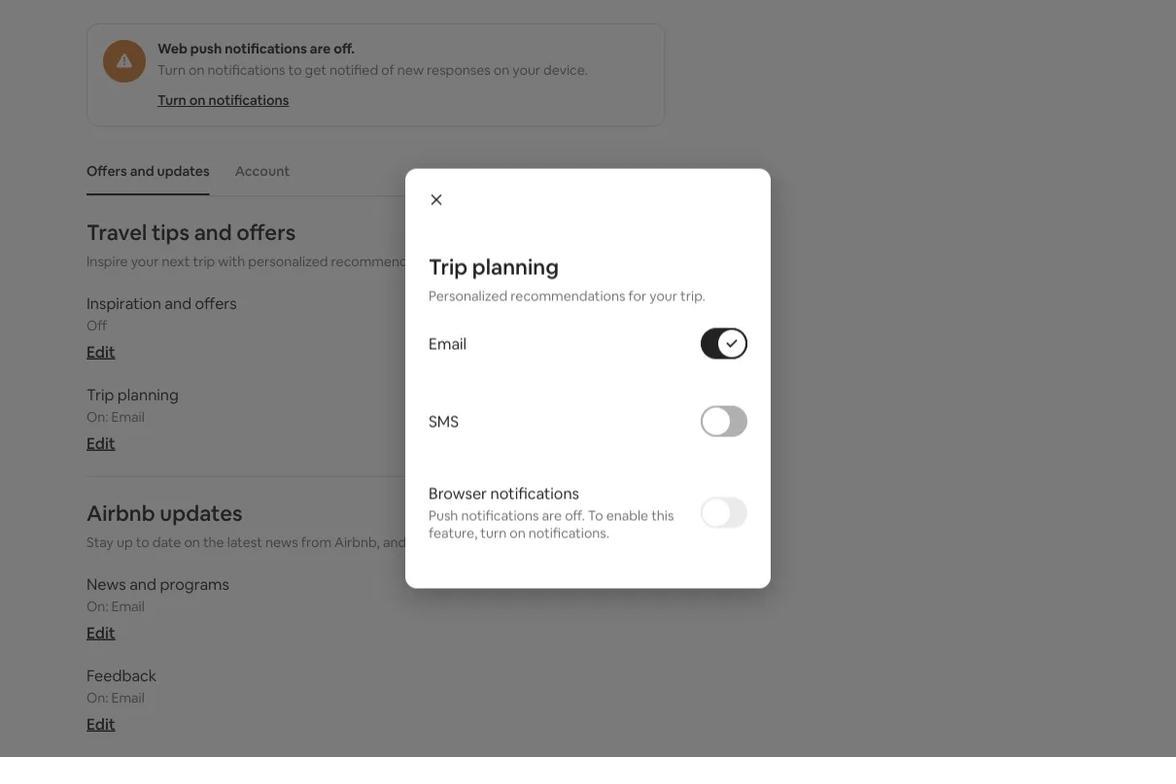 Task type: vqa. For each thing, say whether or not it's contained in the screenshot.
features
no



Task type: describe. For each thing, give the bounding box(es) containing it.
for
[[629, 287, 647, 305]]

turn
[[481, 525, 507, 542]]

and up trip
[[194, 218, 232, 246]]

of
[[381, 61, 394, 79]]

turn inside button
[[158, 91, 186, 109]]

edit inside inspiration and offers off edit
[[87, 342, 115, 362]]

turn inside web push notifications are off. turn on notifications to get notified of new responses on your device.
[[158, 61, 186, 79]]

news and programs on: email edit
[[87, 574, 229, 643]]

are inside web push notifications are off. turn on notifications to get notified of new responses on your device.
[[310, 40, 331, 57]]

off. inside web push notifications are off. turn on notifications to get notified of new responses on your device.
[[334, 40, 355, 57]]

email inside trip planning on: email edit
[[111, 408, 145, 426]]

email inside news and programs on: email edit
[[111, 598, 145, 616]]

next
[[162, 253, 190, 270]]

your inside web push notifications are off. turn on notifications to get notified of new responses on your device.
[[513, 61, 541, 79]]

stay
[[87, 534, 114, 551]]

browser notifications group
[[429, 460, 748, 565]]

edit inside feedback on: email edit
[[87, 714, 115, 734]]

are inside the browser notifications push notifications are off. to enable this feature, turn on notifications.
[[542, 507, 562, 525]]

and inside airbnb updates stay up to date on the latest news from airbnb, and let us know how we can improve.
[[383, 534, 407, 551]]

recommendations inside travel tips and offers inspire your next trip with personalized recommendations and special offers.
[[331, 253, 446, 270]]

inspire
[[87, 253, 128, 270]]

inspiration
[[87, 293, 161, 313]]

notifications element
[[77, 147, 665, 757]]

notified
[[330, 61, 378, 79]]

to inside airbnb updates stay up to date on the latest news from airbnb, and let us know how we can improve.
[[136, 534, 149, 551]]

planning for edit
[[118, 385, 179, 405]]

from
[[301, 534, 332, 551]]

programs
[[160, 574, 229, 594]]

latest
[[227, 534, 262, 551]]

on inside the browser notifications push notifications are off. to enable this feature, turn on notifications.
[[510, 525, 526, 542]]

and inside news and programs on: email edit
[[130, 574, 157, 594]]

push
[[190, 40, 222, 57]]

notifications up how
[[461, 507, 539, 525]]

account
[[235, 162, 290, 180]]

edit button for email
[[87, 433, 115, 453]]

device.
[[544, 61, 588, 79]]

let
[[410, 534, 426, 551]]

enable
[[606, 507, 649, 525]]

turn on notifications button
[[158, 90, 289, 110]]

we
[[512, 534, 531, 551]]

new
[[397, 61, 424, 79]]

email inside trip planning dialog
[[429, 334, 467, 353]]

offers and updates button
[[77, 153, 219, 190]]

how
[[483, 534, 509, 551]]

on inside airbnb updates stay up to date on the latest news from airbnb, and let us know how we can improve.
[[184, 534, 200, 551]]

trip planning personalized recommendations for your trip.
[[429, 253, 706, 305]]

offers and updates tab panel
[[87, 218, 665, 757]]

off. inside the browser notifications push notifications are off. to enable this feature, turn on notifications.
[[565, 507, 585, 525]]

browser
[[429, 483, 487, 503]]

account button
[[225, 153, 300, 190]]

personalized
[[429, 287, 508, 305]]

notifications up the get
[[225, 40, 307, 57]]

notifications.
[[529, 525, 610, 542]]

edit inside trip planning on: email edit
[[87, 433, 115, 453]]

on: inside news and programs on: email edit
[[87, 598, 108, 616]]

travel tips and offers inspire your next trip with personalized recommendations and special offers.
[[87, 218, 562, 270]]

get
[[305, 61, 327, 79]]

trip for edit
[[87, 385, 114, 405]]

with
[[218, 253, 245, 270]]

tips
[[152, 218, 190, 246]]



Task type: locate. For each thing, give the bounding box(es) containing it.
edit inside news and programs on: email edit
[[87, 623, 115, 643]]

on: down the news at the left bottom
[[87, 598, 108, 616]]

and inside offers and updates button
[[130, 162, 154, 180]]

3 edit from the top
[[87, 623, 115, 643]]

edit button for on:
[[87, 623, 115, 643]]

1 horizontal spatial are
[[542, 507, 562, 525]]

turn on notifications
[[158, 91, 289, 109]]

4 edit button from the top
[[87, 714, 115, 734]]

email inside feedback on: email edit
[[111, 689, 145, 707]]

1 horizontal spatial to
[[288, 61, 302, 79]]

this
[[652, 507, 674, 525]]

0 vertical spatial on:
[[87, 408, 108, 426]]

edit button down off
[[87, 342, 115, 362]]

responses
[[427, 61, 491, 79]]

0 vertical spatial offers
[[237, 218, 296, 246]]

off.
[[334, 40, 355, 57], [565, 507, 585, 525]]

email down feedback
[[111, 689, 145, 707]]

email
[[429, 334, 467, 353], [111, 408, 145, 426], [111, 598, 145, 616], [111, 689, 145, 707]]

and left let
[[383, 534, 407, 551]]

1 vertical spatial trip
[[87, 385, 114, 405]]

improve.
[[559, 534, 614, 551]]

2 horizontal spatial your
[[650, 287, 678, 305]]

0 vertical spatial to
[[288, 61, 302, 79]]

1 horizontal spatial off.
[[565, 507, 585, 525]]

group containing web push notifications are off.
[[87, 23, 665, 126]]

planning down inspiration and offers off edit
[[118, 385, 179, 405]]

on
[[189, 61, 205, 79], [494, 61, 510, 79], [189, 91, 206, 109], [510, 525, 526, 542], [184, 534, 200, 551]]

feedback on: email edit
[[87, 666, 157, 734]]

on inside button
[[189, 91, 206, 109]]

travel
[[87, 218, 147, 246]]

planning inside trip planning on: email edit
[[118, 385, 179, 405]]

notifications inside button
[[209, 91, 289, 109]]

trip.
[[681, 287, 706, 305]]

edit button down feedback
[[87, 714, 115, 734]]

offers
[[87, 162, 127, 180]]

2 edit from the top
[[87, 433, 115, 453]]

0 vertical spatial off.
[[334, 40, 355, 57]]

offers inside travel tips and offers inspire your next trip with personalized recommendations and special offers.
[[237, 218, 296, 246]]

to right the up
[[136, 534, 149, 551]]

3 on: from the top
[[87, 689, 108, 707]]

trip
[[429, 253, 468, 281], [87, 385, 114, 405]]

2 edit button from the top
[[87, 433, 115, 453]]

0 horizontal spatial trip
[[87, 385, 114, 405]]

1 vertical spatial off.
[[565, 507, 585, 525]]

4 edit from the top
[[87, 714, 115, 734]]

turn
[[158, 61, 186, 79], [158, 91, 186, 109]]

off. left to
[[565, 507, 585, 525]]

tab list
[[77, 147, 665, 195]]

on: inside trip planning on: email edit
[[87, 408, 108, 426]]

updates inside airbnb updates stay up to date on the latest news from airbnb, and let us know how we can improve.
[[160, 499, 243, 527]]

your inside trip planning personalized recommendations for your trip.
[[650, 287, 678, 305]]

notifications up can
[[491, 483, 579, 503]]

notifications down push
[[209, 91, 289, 109]]

sms
[[429, 411, 459, 431]]

tab list containing offers and updates
[[77, 147, 665, 195]]

1 vertical spatial turn
[[158, 91, 186, 109]]

trip planning dialog
[[405, 169, 771, 589]]

recommendations inside trip planning personalized recommendations for your trip.
[[511, 287, 626, 305]]

1 horizontal spatial planning
[[472, 253, 559, 281]]

edit down feedback
[[87, 714, 115, 734]]

0 vertical spatial turn
[[158, 61, 186, 79]]

1 edit button from the top
[[87, 342, 115, 362]]

offers up personalized
[[237, 218, 296, 246]]

your left device.
[[513, 61, 541, 79]]

and inside inspiration and offers off edit
[[165, 293, 192, 313]]

email down inspiration and offers off edit
[[111, 408, 145, 426]]

email down the news at the left bottom
[[111, 598, 145, 616]]

inspiration and offers off edit
[[87, 293, 237, 362]]

group
[[87, 23, 665, 126]]

feature,
[[429, 525, 478, 542]]

edit up feedback
[[87, 623, 115, 643]]

on: down off
[[87, 408, 108, 426]]

can
[[534, 534, 556, 551]]

airbnb updates stay up to date on the latest news from airbnb, and let us know how we can improve.
[[87, 499, 614, 551]]

planning
[[472, 253, 559, 281], [118, 385, 179, 405]]

edit button for off
[[87, 342, 115, 362]]

offers down trip
[[195, 293, 237, 313]]

1 edit from the top
[[87, 342, 115, 362]]

and right the news at the left bottom
[[130, 574, 157, 594]]

web
[[158, 40, 188, 57]]

0 horizontal spatial your
[[131, 253, 159, 270]]

edit up airbnb
[[87, 433, 115, 453]]

offers and updates
[[87, 162, 210, 180]]

updates inside button
[[157, 162, 210, 180]]

edit down off
[[87, 342, 115, 362]]

2 vertical spatial your
[[650, 287, 678, 305]]

off. up notified
[[334, 40, 355, 57]]

off
[[87, 317, 107, 335]]

1 horizontal spatial recommendations
[[511, 287, 626, 305]]

trip planning on: email edit
[[87, 385, 179, 453]]

edit
[[87, 342, 115, 362], [87, 433, 115, 453], [87, 623, 115, 643], [87, 714, 115, 734]]

on:
[[87, 408, 108, 426], [87, 598, 108, 616], [87, 689, 108, 707]]

email down personalized
[[429, 334, 467, 353]]

offers inside inspiration and offers off edit
[[195, 293, 237, 313]]

are
[[310, 40, 331, 57], [542, 507, 562, 525]]

know
[[446, 534, 480, 551]]

0 vertical spatial your
[[513, 61, 541, 79]]

0 horizontal spatial planning
[[118, 385, 179, 405]]

web push notifications are off. turn on notifications to get notified of new responses on your device.
[[158, 40, 588, 79]]

2 vertical spatial on:
[[87, 689, 108, 707]]

the
[[203, 534, 224, 551]]

0 vertical spatial are
[[310, 40, 331, 57]]

push
[[429, 507, 458, 525]]

1 vertical spatial updates
[[160, 499, 243, 527]]

1 vertical spatial planning
[[118, 385, 179, 405]]

on: inside feedback on: email edit
[[87, 689, 108, 707]]

news
[[87, 574, 126, 594]]

0 horizontal spatial off.
[[334, 40, 355, 57]]

your for personalized
[[650, 287, 678, 305]]

1 vertical spatial recommendations
[[511, 287, 626, 305]]

your for and
[[131, 253, 159, 270]]

edit button up airbnb
[[87, 433, 115, 453]]

and up personalized
[[449, 253, 473, 270]]

0 vertical spatial trip
[[429, 253, 468, 281]]

trip inside trip planning on: email edit
[[87, 385, 114, 405]]

1 vertical spatial on:
[[87, 598, 108, 616]]

2 on: from the top
[[87, 598, 108, 616]]

updates up the
[[160, 499, 243, 527]]

0 vertical spatial updates
[[157, 162, 210, 180]]

updates up tips
[[157, 162, 210, 180]]

airbnb,
[[335, 534, 380, 551]]

3 edit button from the top
[[87, 623, 115, 643]]

edit button
[[87, 342, 115, 362], [87, 433, 115, 453], [87, 623, 115, 643], [87, 714, 115, 734]]

notifications
[[225, 40, 307, 57], [208, 61, 285, 79], [209, 91, 289, 109], [491, 483, 579, 503], [461, 507, 539, 525]]

recommendations
[[331, 253, 446, 270], [511, 287, 626, 305]]

your left next
[[131, 253, 159, 270]]

planning inside trip planning personalized recommendations for your trip.
[[472, 253, 559, 281]]

to inside web push notifications are off. turn on notifications to get notified of new responses on your device.
[[288, 61, 302, 79]]

your
[[513, 61, 541, 79], [131, 253, 159, 270], [650, 287, 678, 305]]

to left the get
[[288, 61, 302, 79]]

updates
[[157, 162, 210, 180], [160, 499, 243, 527]]

and down next
[[165, 293, 192, 313]]

your inside travel tips and offers inspire your next trip with personalized recommendations and special offers.
[[131, 253, 159, 270]]

1 horizontal spatial your
[[513, 61, 541, 79]]

to
[[588, 507, 603, 525]]

1 on: from the top
[[87, 408, 108, 426]]

to
[[288, 61, 302, 79], [136, 534, 149, 551]]

trip
[[193, 253, 215, 270]]

planning for for
[[472, 253, 559, 281]]

0 vertical spatial planning
[[472, 253, 559, 281]]

your right 'for'
[[650, 287, 678, 305]]

planning up personalized
[[472, 253, 559, 281]]

1 horizontal spatial trip
[[429, 253, 468, 281]]

notifications up turn on notifications
[[208, 61, 285, 79]]

1 vertical spatial your
[[131, 253, 159, 270]]

up
[[117, 534, 133, 551]]

feedback
[[87, 666, 157, 686]]

1 turn from the top
[[158, 61, 186, 79]]

trip for for
[[429, 253, 468, 281]]

0 horizontal spatial to
[[136, 534, 149, 551]]

offers.
[[522, 253, 562, 270]]

and
[[130, 162, 154, 180], [194, 218, 232, 246], [449, 253, 473, 270], [165, 293, 192, 313], [383, 534, 407, 551], [130, 574, 157, 594]]

recommendations down offers.
[[511, 287, 626, 305]]

0 horizontal spatial are
[[310, 40, 331, 57]]

edit button up feedback
[[87, 623, 115, 643]]

browser notifications push notifications are off. to enable this feature, turn on notifications.
[[429, 483, 674, 542]]

2 turn from the top
[[158, 91, 186, 109]]

airbnb
[[87, 499, 155, 527]]

0 vertical spatial recommendations
[[331, 253, 446, 270]]

trip down off
[[87, 385, 114, 405]]

trip inside trip planning personalized recommendations for your trip.
[[429, 253, 468, 281]]

news
[[265, 534, 298, 551]]

offers
[[237, 218, 296, 246], [195, 293, 237, 313]]

1 vertical spatial to
[[136, 534, 149, 551]]

trip up personalized
[[429, 253, 468, 281]]

are up can
[[542, 507, 562, 525]]

date
[[152, 534, 181, 551]]

us
[[429, 534, 443, 551]]

special
[[476, 253, 519, 270]]

on: down feedback
[[87, 689, 108, 707]]

personalized
[[248, 253, 328, 270]]

are up the get
[[310, 40, 331, 57]]

1 vertical spatial are
[[542, 507, 562, 525]]

recommendations up personalized
[[331, 253, 446, 270]]

and right the offers
[[130, 162, 154, 180]]

edit button for edit
[[87, 714, 115, 734]]

1 vertical spatial offers
[[195, 293, 237, 313]]

0 horizontal spatial recommendations
[[331, 253, 446, 270]]



